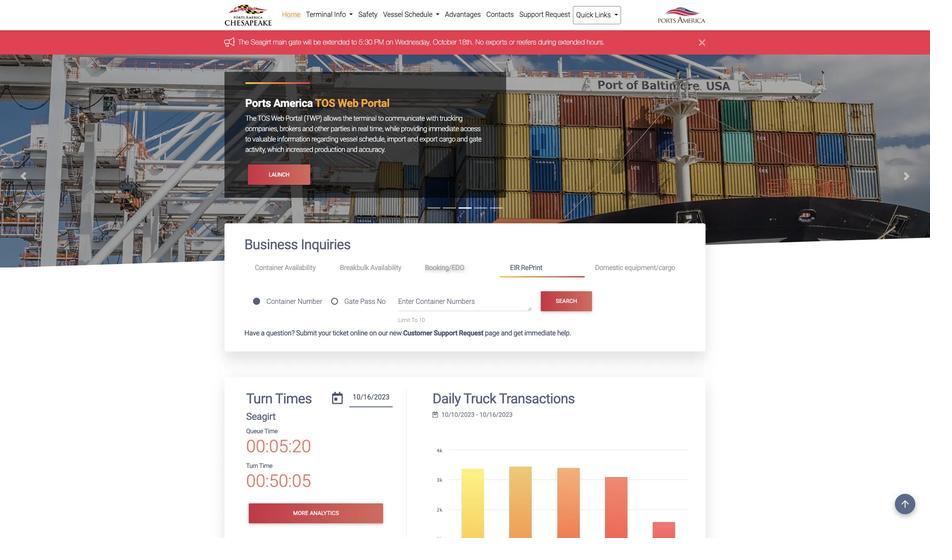 Task type: locate. For each thing, give the bounding box(es) containing it.
trucking
[[440, 115, 462, 123]]

no right 18th.
[[476, 38, 484, 46]]

advantages
[[445, 10, 481, 19]]

gate down access
[[469, 135, 482, 144]]

0 horizontal spatial extended
[[323, 38, 350, 46]]

time inside queue time 00:05:20
[[264, 428, 278, 436]]

the for the seagirt main gate will be extended to 5:30 pm on wednesday, october 18th.  no exports or reefers during extended hours.
[[238, 38, 249, 46]]

and down access
[[457, 135, 468, 144]]

the inside alert
[[238, 38, 249, 46]]

main content
[[218, 224, 712, 539]]

more analytics
[[293, 511, 339, 517]]

gate inside alert
[[289, 38, 301, 46]]

ports
[[245, 97, 271, 110]]

extended right during
[[558, 38, 585, 46]]

turn up queue
[[246, 391, 272, 407]]

portal up brokers
[[286, 115, 302, 123]]

availability down business inquiries
[[285, 264, 316, 272]]

to left 5:30
[[352, 38, 357, 46]]

the left main
[[238, 38, 249, 46]]

0 vertical spatial time
[[264, 428, 278, 436]]

schedule
[[405, 10, 433, 19]]

quick links
[[576, 11, 613, 19]]

request
[[545, 10, 570, 19], [459, 329, 483, 337]]

quick
[[576, 11, 593, 19]]

1 vertical spatial no
[[377, 298, 386, 306]]

extended right the be
[[323, 38, 350, 46]]

pm
[[375, 38, 384, 46]]

immediate up cargo
[[428, 125, 459, 133]]

1 vertical spatial portal
[[286, 115, 302, 123]]

0 horizontal spatial availability
[[285, 264, 316, 272]]

the inside the tos web portal (twp) allows the terminal to communicate with trucking companies,                         brokers and other parties in real time, while providing immediate access to valuable                         information regarding vessel schedule, import and export cargo and gate activity, which increased production and accuracy.
[[245, 115, 256, 123]]

seagirt up queue
[[246, 411, 276, 423]]

increased
[[286, 146, 313, 154]]

1 extended from the left
[[323, 38, 350, 46]]

0 horizontal spatial tos
[[258, 115, 270, 123]]

1 vertical spatial immediate
[[524, 329, 556, 337]]

breakbulk availability link
[[329, 260, 415, 276]]

portal
[[361, 97, 390, 110], [286, 115, 302, 123]]

time inside turn time 00:50:05
[[259, 463, 272, 470]]

1 horizontal spatial to
[[352, 38, 357, 46]]

0 horizontal spatial gate
[[289, 38, 301, 46]]

2 horizontal spatial to
[[378, 115, 384, 123]]

1 horizontal spatial no
[[476, 38, 484, 46]]

vessel schedule link
[[380, 6, 442, 23]]

tos inside the tos web portal (twp) allows the terminal to communicate with trucking companies,                         brokers and other parties in real time, while providing immediate access to valuable                         information regarding vessel schedule, import and export cargo and gate activity, which increased production and accuracy.
[[258, 115, 270, 123]]

1 horizontal spatial availability
[[370, 264, 401, 272]]

1 horizontal spatial extended
[[558, 38, 585, 46]]

immediate right get
[[524, 329, 556, 337]]

1 horizontal spatial on
[[386, 38, 393, 46]]

business
[[244, 237, 298, 253]]

0 horizontal spatial on
[[369, 329, 377, 337]]

in
[[352, 125, 356, 133]]

bullhorn image
[[225, 37, 238, 47]]

1 horizontal spatial gate
[[469, 135, 482, 144]]

will
[[303, 38, 312, 46]]

1 vertical spatial to
[[378, 115, 384, 123]]

extended
[[323, 38, 350, 46], [558, 38, 585, 46]]

1 vertical spatial support
[[434, 329, 457, 337]]

portal up terminal
[[361, 97, 390, 110]]

1 vertical spatial time
[[259, 463, 272, 470]]

time
[[264, 428, 278, 436], [259, 463, 272, 470]]

with
[[426, 115, 438, 123]]

eir reprint link
[[500, 260, 585, 278]]

home link
[[279, 6, 303, 23]]

0 horizontal spatial support
[[434, 329, 457, 337]]

request left page
[[459, 329, 483, 337]]

on right "pm"
[[386, 38, 393, 46]]

no
[[476, 38, 484, 46], [377, 298, 386, 306]]

immediate
[[428, 125, 459, 133], [524, 329, 556, 337]]

0 vertical spatial immediate
[[428, 125, 459, 133]]

container left 'number'
[[267, 298, 296, 306]]

0 vertical spatial gate
[[289, 38, 301, 46]]

search button
[[541, 291, 592, 312]]

portal inside the tos web portal (twp) allows the terminal to communicate with trucking companies,                         brokers and other parties in real time, while providing immediate access to valuable                         information regarding vessel schedule, import and export cargo and gate activity, which increased production and accuracy.
[[286, 115, 302, 123]]

the
[[343, 115, 352, 123]]

to up activity,
[[245, 135, 251, 144]]

valuable
[[252, 135, 276, 144]]

time,
[[370, 125, 383, 133]]

0 vertical spatial support
[[519, 10, 544, 19]]

a
[[261, 329, 265, 337]]

question?
[[266, 329, 295, 337]]

request left quick at the top right of page
[[545, 10, 570, 19]]

no right pass
[[377, 298, 386, 306]]

time right queue
[[264, 428, 278, 436]]

None text field
[[349, 391, 393, 408]]

support
[[519, 10, 544, 19], [434, 329, 457, 337]]

business inquiries
[[244, 237, 351, 253]]

activity,
[[245, 146, 266, 154]]

gate
[[289, 38, 301, 46], [469, 135, 482, 144]]

contacts link
[[484, 6, 517, 23]]

america
[[273, 97, 313, 110]]

vessel schedule
[[383, 10, 434, 19]]

on inside alert
[[386, 38, 393, 46]]

info
[[334, 10, 346, 19]]

0 vertical spatial web
[[338, 97, 358, 110]]

0 vertical spatial no
[[476, 38, 484, 46]]

have a question? submit your ticket online on our new customer support request page and get immediate help.
[[244, 329, 571, 337]]

schedule,
[[359, 135, 386, 144]]

domestic
[[595, 264, 623, 272]]

vessel
[[340, 135, 357, 144]]

container for container availability
[[255, 264, 283, 272]]

times
[[275, 391, 312, 407]]

container availability
[[255, 264, 316, 272]]

0 vertical spatial seagirt
[[251, 38, 271, 46]]

ticket
[[333, 329, 349, 337]]

time up 00:50:05
[[259, 463, 272, 470]]

2 turn from the top
[[246, 463, 258, 470]]

0 vertical spatial portal
[[361, 97, 390, 110]]

numbers
[[447, 298, 475, 306]]

2 availability from the left
[[370, 264, 401, 272]]

reprint
[[521, 264, 542, 272]]

0 vertical spatial on
[[386, 38, 393, 46]]

0 vertical spatial to
[[352, 38, 357, 46]]

companies,
[[245, 125, 278, 133]]

gate left will
[[289, 38, 301, 46]]

0 vertical spatial the
[[238, 38, 249, 46]]

1 horizontal spatial request
[[545, 10, 570, 19]]

1 vertical spatial turn
[[246, 463, 258, 470]]

seagirt
[[251, 38, 271, 46], [246, 411, 276, 423]]

turn for turn times
[[246, 391, 272, 407]]

reefers
[[517, 38, 537, 46]]

0 horizontal spatial request
[[459, 329, 483, 337]]

availability inside breakbulk availability link
[[370, 264, 401, 272]]

enter container numbers
[[398, 298, 475, 306]]

tos up companies,
[[258, 115, 270, 123]]

support right customer
[[434, 329, 457, 337]]

to up "time,"
[[378, 115, 384, 123]]

close image
[[699, 37, 706, 48]]

1 horizontal spatial support
[[519, 10, 544, 19]]

terminal info
[[306, 10, 348, 19]]

go to top image
[[895, 495, 915, 515]]

10/16/2023
[[479, 412, 513, 419]]

1 horizontal spatial tos
[[315, 97, 335, 110]]

turn for turn time 00:50:05
[[246, 463, 258, 470]]

support up reefers
[[519, 10, 544, 19]]

container number
[[267, 298, 322, 306]]

web up brokers
[[271, 115, 284, 123]]

and down providing
[[407, 135, 418, 144]]

1 turn from the top
[[246, 391, 272, 407]]

turn up 00:50:05
[[246, 463, 258, 470]]

0 vertical spatial request
[[545, 10, 570, 19]]

0 horizontal spatial web
[[271, 115, 284, 123]]

1 horizontal spatial immediate
[[524, 329, 556, 337]]

1 vertical spatial tos
[[258, 115, 270, 123]]

tos
[[315, 97, 335, 110], [258, 115, 270, 123]]

launch
[[269, 172, 289, 178]]

booking/edo
[[425, 264, 464, 272]]

1 horizontal spatial portal
[[361, 97, 390, 110]]

page
[[485, 329, 499, 337]]

help.
[[557, 329, 571, 337]]

the
[[238, 38, 249, 46], [245, 115, 256, 123]]

5:30
[[359, 38, 373, 46]]

to inside alert
[[352, 38, 357, 46]]

on left our
[[369, 329, 377, 337]]

the up companies,
[[245, 115, 256, 123]]

the seagirt main gate will be extended to 5:30 pm on wednesday, october 18th.  no exports or reefers during extended hours. alert
[[0, 31, 930, 55]]

1 vertical spatial the
[[245, 115, 256, 123]]

cargo
[[439, 135, 455, 144]]

availability inside container availability link
[[285, 264, 316, 272]]

advantages link
[[442, 6, 484, 23]]

1 vertical spatial web
[[271, 115, 284, 123]]

1 availability from the left
[[285, 264, 316, 272]]

2 extended from the left
[[558, 38, 585, 46]]

0 vertical spatial turn
[[246, 391, 272, 407]]

and down (twp)
[[302, 125, 313, 133]]

container down business at the left top
[[255, 264, 283, 272]]

calendar day image
[[332, 392, 343, 405]]

availability right breakbulk
[[370, 264, 401, 272]]

seagirt left main
[[251, 38, 271, 46]]

1 vertical spatial gate
[[469, 135, 482, 144]]

turn inside turn time 00:50:05
[[246, 463, 258, 470]]

tos up allows
[[315, 97, 335, 110]]

web up the
[[338, 97, 358, 110]]

2 vertical spatial to
[[245, 135, 251, 144]]

0 horizontal spatial immediate
[[428, 125, 459, 133]]

daily
[[433, 391, 461, 407]]

production
[[315, 146, 345, 154]]

support request
[[519, 10, 570, 19]]

0 horizontal spatial portal
[[286, 115, 302, 123]]

exports
[[486, 38, 507, 46]]

turn times
[[246, 391, 312, 407]]

domestic equipment/cargo link
[[585, 260, 686, 276]]

turn
[[246, 391, 272, 407], [246, 463, 258, 470]]

new
[[389, 329, 402, 337]]

0 vertical spatial tos
[[315, 97, 335, 110]]

equipment/cargo
[[625, 264, 675, 272]]

support request link
[[517, 6, 573, 23]]

and
[[302, 125, 313, 133], [407, 135, 418, 144], [457, 135, 468, 144], [347, 146, 357, 154], [501, 329, 512, 337]]

have
[[244, 329, 259, 337]]

or
[[509, 38, 515, 46]]

calendar week image
[[433, 412, 438, 418]]

regarding
[[311, 135, 338, 144]]

limit
[[398, 317, 410, 324]]



Task type: describe. For each thing, give the bounding box(es) containing it.
access
[[460, 125, 480, 133]]

eir reprint
[[510, 264, 542, 272]]

Enter Container Numbers text field
[[398, 297, 532, 312]]

transactions
[[499, 391, 575, 407]]

other
[[314, 125, 329, 133]]

information
[[277, 135, 310, 144]]

home
[[282, 10, 300, 19]]

search
[[556, 298, 577, 305]]

web inside the tos web portal (twp) allows the terminal to communicate with trucking companies,                         brokers and other parties in real time, while providing immediate access to valuable                         information regarding vessel schedule, import and export cargo and gate activity, which increased production and accuracy.
[[271, 115, 284, 123]]

daily truck transactions
[[433, 391, 575, 407]]

1 vertical spatial on
[[369, 329, 377, 337]]

online
[[350, 329, 368, 337]]

brokers
[[280, 125, 301, 133]]

during
[[538, 38, 556, 46]]

parties
[[331, 125, 350, 133]]

main
[[273, 38, 287, 46]]

safety link
[[356, 6, 380, 23]]

get
[[514, 329, 523, 337]]

availability for container availability
[[285, 264, 316, 272]]

terminal
[[353, 115, 377, 123]]

immediate inside the tos web portal (twp) allows the terminal to communicate with trucking companies,                         brokers and other parties in real time, while providing immediate access to valuable                         information regarding vessel schedule, import and export cargo and gate activity, which increased production and accuracy.
[[428, 125, 459, 133]]

1 vertical spatial seagirt
[[246, 411, 276, 423]]

queue
[[246, 428, 263, 436]]

10
[[419, 317, 425, 324]]

the for the tos web portal (twp) allows the terminal to communicate with trucking companies,                         brokers and other parties in real time, while providing immediate access to valuable                         information regarding vessel schedule, import and export cargo and gate activity, which increased production and accuracy.
[[245, 115, 256, 123]]

eir
[[510, 264, 520, 272]]

-
[[476, 412, 478, 419]]

booking/edo link
[[415, 260, 500, 276]]

gate
[[344, 298, 359, 306]]

submit
[[296, 329, 317, 337]]

main content containing 00:05:20
[[218, 224, 712, 539]]

real
[[358, 125, 368, 133]]

support inside support request link
[[519, 10, 544, 19]]

seagirt inside alert
[[251, 38, 271, 46]]

1 horizontal spatial web
[[338, 97, 358, 110]]

links
[[595, 11, 611, 19]]

container availability link
[[244, 260, 329, 276]]

export
[[420, 135, 438, 144]]

00:05:20
[[246, 437, 311, 457]]

10/10/2023 - 10/16/2023
[[441, 412, 513, 419]]

our
[[378, 329, 388, 337]]

communicate
[[385, 115, 425, 123]]

availability for breakbulk availability
[[370, 264, 401, 272]]

more
[[293, 511, 308, 517]]

contacts
[[486, 10, 514, 19]]

queue time 00:05:20
[[246, 428, 311, 457]]

the seagirt main gate will be extended to 5:30 pm on wednesday, october 18th.  no exports or reefers during extended hours.
[[238, 38, 605, 46]]

wednesday,
[[395, 38, 431, 46]]

container up 10
[[416, 298, 445, 306]]

customer support request link
[[403, 329, 483, 337]]

accuracy.
[[359, 146, 386, 154]]

gate inside the tos web portal (twp) allows the terminal to communicate with trucking companies,                         brokers and other parties in real time, while providing immediate access to valuable                         information regarding vessel schedule, import and export cargo and gate activity, which increased production and accuracy.
[[469, 135, 482, 144]]

10/10/2023
[[441, 412, 475, 419]]

quick links link
[[573, 6, 621, 24]]

allows
[[323, 115, 342, 123]]

your
[[318, 329, 331, 337]]

enter
[[398, 298, 414, 306]]

(twp)
[[304, 115, 322, 123]]

18th.
[[459, 38, 474, 46]]

analytics
[[310, 511, 339, 517]]

00:50:05
[[246, 472, 311, 492]]

number
[[298, 298, 322, 306]]

to
[[412, 317, 418, 324]]

tos web portal image
[[0, 55, 930, 456]]

terminal info link
[[303, 6, 356, 23]]

time for 00:50:05
[[259, 463, 272, 470]]

and down vessel
[[347, 146, 357, 154]]

time for 00:05:20
[[264, 428, 278, 436]]

1 vertical spatial request
[[459, 329, 483, 337]]

0 horizontal spatial no
[[377, 298, 386, 306]]

safety
[[358, 10, 378, 19]]

truck
[[464, 391, 496, 407]]

providing
[[401, 125, 427, 133]]

customer
[[403, 329, 432, 337]]

while
[[385, 125, 400, 133]]

container for container number
[[267, 298, 296, 306]]

ports america tos web portal
[[245, 97, 390, 110]]

no inside the seagirt main gate will be extended to 5:30 pm on wednesday, october 18th.  no exports or reefers during extended hours. alert
[[476, 38, 484, 46]]

and left get
[[501, 329, 512, 337]]

breakbulk
[[340, 264, 369, 272]]

launch link
[[248, 165, 310, 185]]

0 horizontal spatial to
[[245, 135, 251, 144]]

be
[[314, 38, 321, 46]]



Task type: vqa. For each thing, say whether or not it's contained in the screenshot.
America
yes



